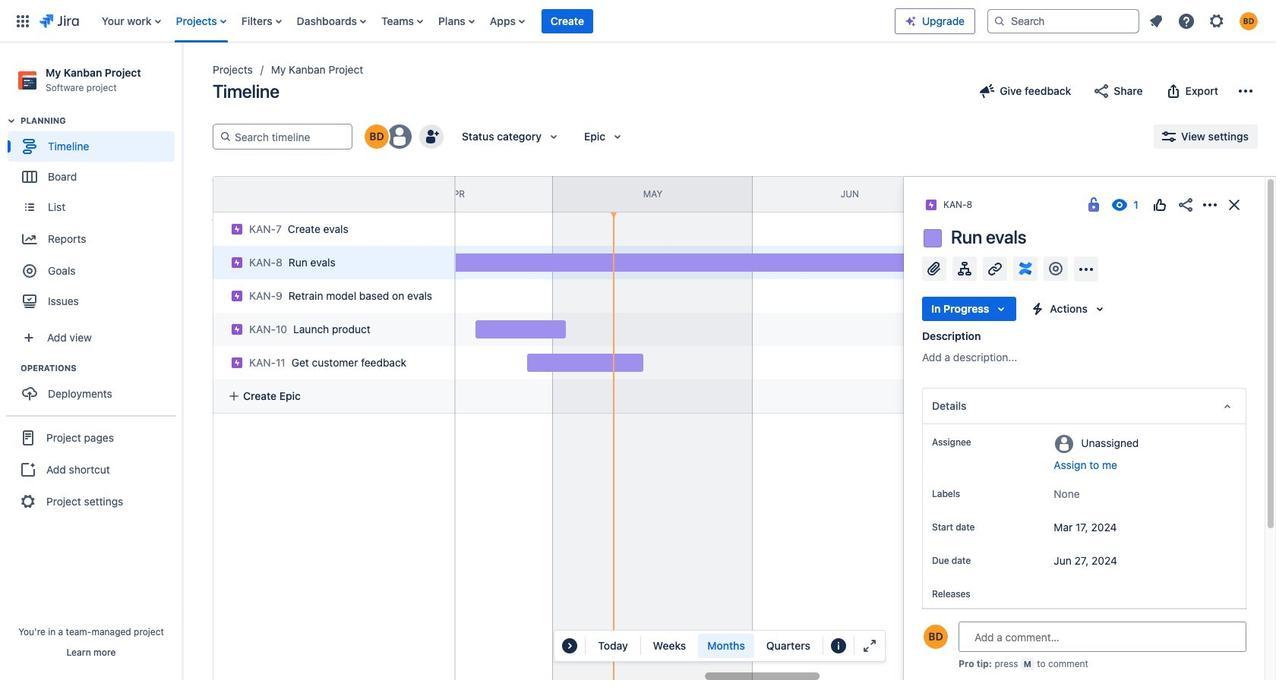Task type: locate. For each thing, give the bounding box(es) containing it.
epic image
[[231, 257, 243, 269], [231, 357, 243, 369]]

epic image
[[231, 223, 243, 235], [231, 290, 243, 302], [231, 324, 243, 336]]

1 heading from the top
[[21, 115, 182, 127]]

0 vertical spatial heading
[[21, 115, 182, 127]]

primary element
[[9, 0, 895, 42]]

cell
[[207, 242, 457, 280], [207, 275, 457, 313], [207, 308, 457, 346], [207, 342, 457, 380]]

column header up link goals icon
[[947, 177, 1147, 212]]

2 heading from the top
[[21, 363, 182, 375]]

1 vertical spatial epic image
[[231, 290, 243, 302]]

settings image
[[1208, 12, 1226, 30]]

export icon image
[[1164, 82, 1183, 100]]

row header
[[213, 176, 456, 213]]

Add a comment… field
[[959, 622, 1247, 653]]

1 vertical spatial epic image
[[231, 357, 243, 369]]

1 column header from the left
[[159, 177, 359, 212]]

column header
[[159, 177, 359, 212], [947, 177, 1147, 212]]

2 cell from the top
[[207, 275, 457, 313]]

project overview element
[[922, 656, 1247, 681]]

details element
[[922, 388, 1247, 425]]

heading
[[21, 115, 182, 127], [21, 363, 182, 375]]

epic image for 1st cell
[[231, 257, 243, 269]]

appswitcher icon image
[[14, 12, 32, 30]]

goal image
[[23, 265, 36, 278]]

3 cell from the top
[[207, 308, 457, 346]]

group for 'operations' icon
[[8, 363, 182, 414]]

None search field
[[988, 9, 1140, 33]]

0 vertical spatial group
[[8, 115, 182, 321]]

group
[[8, 115, 182, 321], [8, 363, 182, 414], [6, 416, 176, 524]]

1 epic image from the top
[[231, 223, 243, 235]]

list
[[94, 0, 895, 42], [1143, 7, 1267, 35]]

0 horizontal spatial column header
[[159, 177, 359, 212]]

add people image
[[422, 128, 441, 146]]

jira image
[[40, 12, 79, 30], [40, 12, 79, 30]]

Search timeline text field
[[232, 125, 346, 149]]

list item
[[542, 0, 593, 42]]

2 vertical spatial epic image
[[231, 324, 243, 336]]

1 vertical spatial group
[[8, 363, 182, 414]]

0 vertical spatial epic image
[[231, 257, 243, 269]]

heading for group related to 'operations' icon
[[21, 363, 182, 375]]

1 cell from the top
[[207, 242, 457, 280]]

0 horizontal spatial list
[[94, 0, 895, 42]]

sidebar navigation image
[[166, 61, 199, 91]]

banner
[[0, 0, 1276, 43]]

0 vertical spatial epic image
[[231, 223, 243, 235]]

1 horizontal spatial column header
[[947, 177, 1147, 212]]

timeline view to show as group
[[644, 634, 820, 659]]

2 epic image from the top
[[231, 357, 243, 369]]

column header down search timeline text box
[[159, 177, 359, 212]]

epic image for first cell from the bottom of the timeline grid
[[231, 357, 243, 369]]

timeline grid
[[159, 176, 1276, 681]]

1 vertical spatial heading
[[21, 363, 182, 375]]

Search field
[[988, 9, 1140, 33]]

1 epic image from the top
[[231, 257, 243, 269]]



Task type: vqa. For each thing, say whether or not it's contained in the screenshot.
'Tooltip' on the top of the page
no



Task type: describe. For each thing, give the bounding box(es) containing it.
2 column header from the left
[[947, 177, 1147, 212]]

sidebar element
[[0, 43, 182, 681]]

help image
[[1177, 12, 1196, 30]]

add a child issue image
[[956, 260, 974, 278]]

row header inside timeline grid
[[213, 176, 456, 213]]

4 cell from the top
[[207, 342, 457, 380]]

1 horizontal spatial list
[[1143, 7, 1267, 35]]

notifications image
[[1147, 12, 1165, 30]]

your profile and settings image
[[1240, 12, 1258, 30]]

2 vertical spatial group
[[6, 416, 176, 524]]

link goals image
[[1047, 260, 1065, 278]]

search image
[[994, 15, 1006, 27]]

planning image
[[2, 112, 21, 130]]

enter full screen image
[[861, 637, 879, 656]]

2 epic image from the top
[[231, 290, 243, 302]]

3 epic image from the top
[[231, 324, 243, 336]]

group for planning 'image'
[[8, 115, 182, 321]]

operations image
[[2, 359, 21, 378]]

close image
[[1225, 196, 1244, 214]]

legend image
[[830, 637, 848, 656]]

heading for group corresponding to planning 'image'
[[21, 115, 182, 127]]

attach image
[[925, 260, 944, 278]]



